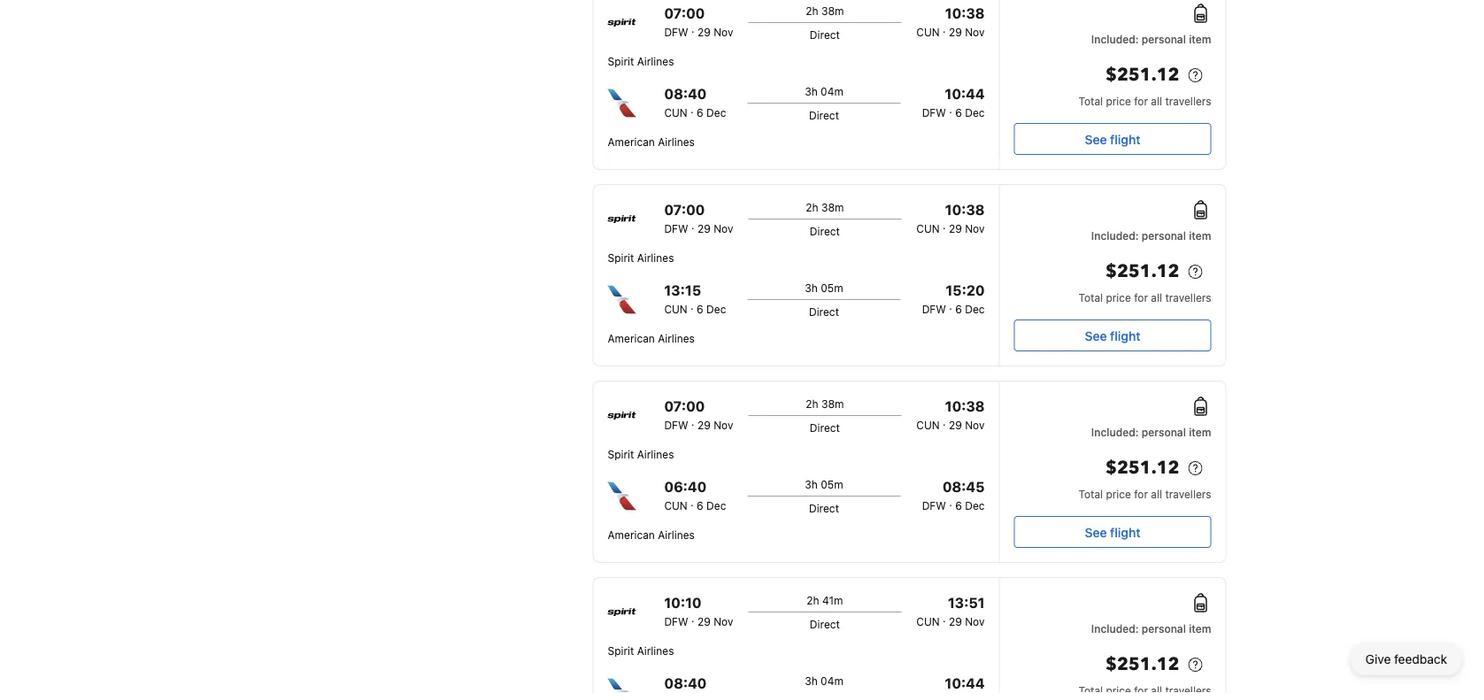 Task type: describe. For each thing, give the bounding box(es) containing it.
price for 10:44
[[1106, 95, 1131, 107]]

. inside 10:44 dfw . 6 dec
[[949, 103, 952, 115]]

2h 38m for 15:20
[[806, 201, 844, 213]]

04m for 10:38
[[821, 85, 844, 97]]

07:00 for 13:15
[[664, 201, 705, 218]]

included: personal item for 08:45
[[1091, 426, 1212, 438]]

07:00 dfw . 29 nov for 13:15
[[664, 201, 733, 235]]

nov inside 10:10 dfw . 29 nov
[[714, 615, 733, 628]]

spirit for 08:40
[[608, 55, 634, 67]]

included: personal item for 15:20
[[1091, 229, 1212, 242]]

see flight for 15:20
[[1085, 328, 1141, 343]]

see for 15:20
[[1085, 328, 1107, 343]]

flight for 10:44
[[1110, 132, 1141, 147]]

item for 08:45
[[1189, 426, 1212, 438]]

american airlines for 06:40
[[608, 529, 695, 541]]

29 up 15:20
[[949, 222, 962, 235]]

all for 10:44
[[1151, 95, 1162, 107]]

15:20 dfw . 6 dec
[[922, 282, 985, 315]]

29 up 13:15
[[698, 222, 711, 235]]

13:51 cun . 29 nov
[[917, 594, 985, 628]]

see for 10:44
[[1085, 132, 1107, 147]]

airlines down 08:40 cun . 6 dec
[[658, 135, 695, 148]]

6 for 08:45
[[955, 499, 962, 512]]

10:38 cun . 29 nov for 10:44
[[917, 5, 985, 38]]

. inside 06:40 cun . 6 dec
[[691, 496, 694, 508]]

american for 13:15
[[608, 332, 655, 344]]

total price for all travellers for 10:44
[[1079, 95, 1212, 107]]

6 for 15:20
[[955, 303, 962, 315]]

06:40 cun . 6 dec
[[664, 479, 726, 512]]

10:44 dfw . 6 dec
[[922, 85, 985, 119]]

cun inside 08:40 cun . 6 dec
[[664, 106, 688, 119]]

feedback
[[1394, 652, 1448, 667]]

$251.12 for 15:20
[[1106, 259, 1180, 284]]

. inside 15:20 dfw . 6 dec
[[949, 299, 952, 312]]

travellers for 08:45
[[1165, 488, 1212, 500]]

08:45 dfw . 6 dec
[[922, 479, 985, 512]]

38m for 08:45
[[821, 398, 844, 410]]

29 inside 13:51 cun . 29 nov
[[949, 615, 962, 628]]

see flight button for 15:20
[[1014, 320, 1212, 351]]

29 up 08:45
[[949, 419, 962, 431]]

dec for 10:44
[[965, 106, 985, 119]]

10:38 cun . 29 nov for 08:45
[[917, 398, 985, 431]]

10:10
[[664, 594, 702, 611]]

total for 10:44
[[1079, 95, 1103, 107]]

3h 04m for 10:10
[[805, 675, 844, 687]]

item for 10:44
[[1189, 33, 1212, 45]]

airlines down 06:40 cun . 6 dec
[[658, 529, 695, 541]]

29 inside 10:10 dfw . 29 nov
[[698, 615, 711, 628]]

all for 15:20
[[1151, 291, 1162, 304]]

dec for 15:20
[[965, 303, 985, 315]]

cun inside 13:15 cun . 6 dec
[[664, 303, 688, 315]]

travellers for 10:44
[[1165, 95, 1212, 107]]

personal for 15:20
[[1142, 229, 1186, 242]]

4 included: from the top
[[1091, 622, 1139, 635]]

07:00 dfw . 29 nov for 06:40
[[664, 398, 733, 431]]

flight for 08:45
[[1110, 525, 1141, 540]]

total price for all travellers for 15:20
[[1079, 291, 1212, 304]]

price for 15:20
[[1106, 291, 1131, 304]]

dec for 06:40
[[707, 499, 726, 512]]

spirit airlines for 08:40
[[608, 55, 674, 67]]

see flight for 08:45
[[1085, 525, 1141, 540]]

10:38 for 08:45
[[945, 398, 985, 415]]

airlines down 10:10
[[637, 645, 674, 657]]

dec for 13:15
[[707, 303, 726, 315]]

price for 08:45
[[1106, 488, 1131, 500]]

personal for 08:45
[[1142, 426, 1186, 438]]

10:44 for 10:44
[[945, 675, 985, 692]]

dec for 08:45
[[965, 499, 985, 512]]

. inside the 08:45 dfw . 6 dec
[[949, 496, 952, 508]]

6 for 13:15
[[697, 303, 704, 315]]

2h 38m for 08:45
[[806, 398, 844, 410]]

total for 08:45
[[1079, 488, 1103, 500]]

for for 15:20
[[1134, 291, 1148, 304]]

nov inside 13:51 cun . 29 nov
[[965, 615, 985, 628]]



Task type: vqa. For each thing, say whether or not it's contained in the screenshot.
Total price for all travellers to the bottom
yes



Task type: locate. For each thing, give the bounding box(es) containing it.
4 included: personal item from the top
[[1091, 622, 1212, 635]]

6
[[697, 106, 704, 119], [955, 106, 962, 119], [697, 303, 704, 315], [955, 303, 962, 315], [697, 499, 704, 512], [955, 499, 962, 512]]

american airlines down 13:15
[[608, 332, 695, 344]]

0 vertical spatial 38m
[[821, 4, 844, 17]]

4 $251.12 region from the top
[[1014, 651, 1212, 683]]

2 spirit from the top
[[608, 251, 634, 264]]

$251.12 for 10:44
[[1106, 63, 1180, 87]]

3h for 08:40
[[805, 85, 818, 97]]

travellers for 15:20
[[1165, 291, 1212, 304]]

10:38 cun . 29 nov up 10:44 dfw . 6 dec
[[917, 5, 985, 38]]

direct
[[810, 28, 840, 41], [809, 109, 839, 121], [810, 225, 840, 237], [809, 305, 839, 318], [810, 421, 840, 434], [809, 502, 839, 514], [810, 618, 840, 630]]

1 vertical spatial 07:00
[[664, 201, 705, 218]]

07:00 dfw . 29 nov up 08:40 cun . 6 dec
[[664, 5, 733, 38]]

0 vertical spatial see flight
[[1085, 132, 1141, 147]]

1 05m from the top
[[821, 282, 843, 294]]

1 vertical spatial price
[[1106, 291, 1131, 304]]

1 vertical spatial 08:40
[[664, 675, 707, 692]]

3h for 13:15
[[805, 282, 818, 294]]

4 personal from the top
[[1142, 622, 1186, 635]]

dfw inside the 08:45 dfw . 6 dec
[[922, 499, 946, 512]]

0 vertical spatial for
[[1134, 95, 1148, 107]]

0 vertical spatial see
[[1085, 132, 1107, 147]]

10:44
[[945, 85, 985, 102], [945, 675, 985, 692]]

1 vertical spatial total
[[1079, 291, 1103, 304]]

3 spirit airlines from the top
[[608, 448, 674, 460]]

3 10:38 from the top
[[945, 398, 985, 415]]

10:38 cun . 29 nov for 15:20
[[917, 201, 985, 235]]

3 3h from the top
[[805, 478, 818, 490]]

1 vertical spatial all
[[1151, 291, 1162, 304]]

$251.12 region for 08:45
[[1014, 454, 1212, 486]]

spirit airlines up 08:40 cun . 6 dec
[[608, 55, 674, 67]]

2 2h 38m from the top
[[806, 201, 844, 213]]

3 american airlines from the top
[[608, 529, 695, 541]]

1 american from the top
[[608, 135, 655, 148]]

dec inside 13:15 cun . 6 dec
[[707, 303, 726, 315]]

2 05m from the top
[[821, 478, 843, 490]]

2 vertical spatial flight
[[1110, 525, 1141, 540]]

1 total price for all travellers from the top
[[1079, 95, 1212, 107]]

1 2h 38m from the top
[[806, 4, 844, 17]]

all for 08:45
[[1151, 488, 1162, 500]]

2 vertical spatial 2h 38m
[[806, 398, 844, 410]]

2 travellers from the top
[[1165, 291, 1212, 304]]

0 vertical spatial total price for all travellers
[[1079, 95, 1212, 107]]

2 3h 04m from the top
[[805, 675, 844, 687]]

3 personal from the top
[[1142, 426, 1186, 438]]

1 10:38 cun . 29 nov from the top
[[917, 5, 985, 38]]

2 price from the top
[[1106, 291, 1131, 304]]

included: personal item
[[1091, 33, 1212, 45], [1091, 229, 1212, 242], [1091, 426, 1212, 438], [1091, 622, 1212, 635]]

1 vertical spatial for
[[1134, 291, 1148, 304]]

included:
[[1091, 33, 1139, 45], [1091, 229, 1139, 242], [1091, 426, 1139, 438], [1091, 622, 1139, 635]]

for for 10:44
[[1134, 95, 1148, 107]]

3h for 06:40
[[805, 478, 818, 490]]

.
[[691, 22, 695, 35], [943, 22, 946, 35], [691, 103, 694, 115], [949, 103, 952, 115], [691, 219, 695, 231], [943, 219, 946, 231], [691, 299, 694, 312], [949, 299, 952, 312], [691, 415, 695, 428], [943, 415, 946, 428], [691, 496, 694, 508], [949, 496, 952, 508], [691, 612, 695, 624], [943, 612, 946, 624]]

2 vertical spatial travellers
[[1165, 488, 1212, 500]]

6 inside 06:40 cun . 6 dec
[[697, 499, 704, 512]]

08:40 inside 08:40 cun . 6 dec
[[664, 85, 707, 102]]

1 vertical spatial 10:38 cun . 29 nov
[[917, 201, 985, 235]]

1 10:44 from the top
[[945, 85, 985, 102]]

2 vertical spatial see flight
[[1085, 525, 1141, 540]]

2 personal from the top
[[1142, 229, 1186, 242]]

1 vertical spatial american
[[608, 332, 655, 344]]

08:40 for 08:40
[[664, 675, 707, 692]]

american airlines for 08:40
[[608, 135, 695, 148]]

3 07:00 from the top
[[664, 398, 705, 415]]

2 vertical spatial 38m
[[821, 398, 844, 410]]

1 see from the top
[[1085, 132, 1107, 147]]

1 total from the top
[[1079, 95, 1103, 107]]

3 for from the top
[[1134, 488, 1148, 500]]

for for 08:45
[[1134, 488, 1148, 500]]

spirit for 06:40
[[608, 448, 634, 460]]

3 38m from the top
[[821, 398, 844, 410]]

3h 04m
[[805, 85, 844, 97], [805, 675, 844, 687]]

2 vertical spatial all
[[1151, 488, 1162, 500]]

included: for 08:45
[[1091, 426, 1139, 438]]

american for 08:40
[[608, 135, 655, 148]]

2 american airlines from the top
[[608, 332, 695, 344]]

07:00 dfw . 29 nov up 13:15
[[664, 201, 733, 235]]

3 item from the top
[[1189, 426, 1212, 438]]

0 vertical spatial 10:38 cun . 29 nov
[[917, 5, 985, 38]]

price
[[1106, 95, 1131, 107], [1106, 291, 1131, 304], [1106, 488, 1131, 500]]

1 3h 04m from the top
[[805, 85, 844, 97]]

1 vertical spatial see flight button
[[1014, 320, 1212, 351]]

2 vertical spatial 07:00 dfw . 29 nov
[[664, 398, 733, 431]]

1 vertical spatial 3h 05m
[[805, 478, 843, 490]]

2h 38m
[[806, 4, 844, 17], [806, 201, 844, 213], [806, 398, 844, 410]]

item for 15:20
[[1189, 229, 1212, 242]]

2h 41m
[[807, 594, 843, 606]]

1 vertical spatial travellers
[[1165, 291, 1212, 304]]

airlines up 06:40
[[637, 448, 674, 460]]

07:00
[[664, 5, 705, 22], [664, 201, 705, 218], [664, 398, 705, 415]]

0 vertical spatial total
[[1079, 95, 1103, 107]]

3 spirit from the top
[[608, 448, 634, 460]]

0 vertical spatial travellers
[[1165, 95, 1212, 107]]

0 vertical spatial 05m
[[821, 282, 843, 294]]

1 vertical spatial see
[[1085, 328, 1107, 343]]

included: for 15:20
[[1091, 229, 1139, 242]]

american
[[608, 135, 655, 148], [608, 332, 655, 344], [608, 529, 655, 541]]

6 inside 10:44 dfw . 6 dec
[[955, 106, 962, 119]]

0 vertical spatial 08:40
[[664, 85, 707, 102]]

08:45
[[943, 479, 985, 495]]

1 spirit from the top
[[608, 55, 634, 67]]

2 item from the top
[[1189, 229, 1212, 242]]

give feedback
[[1366, 652, 1448, 667]]

1 all from the top
[[1151, 95, 1162, 107]]

total for 15:20
[[1079, 291, 1103, 304]]

. inside 13:51 cun . 29 nov
[[943, 612, 946, 624]]

give
[[1366, 652, 1391, 667]]

0 vertical spatial see flight button
[[1014, 123, 1212, 155]]

1 3h 05m from the top
[[805, 282, 843, 294]]

0 vertical spatial american
[[608, 135, 655, 148]]

$251.12 region for 10:44
[[1014, 61, 1212, 93]]

6 for 08:40
[[697, 106, 704, 119]]

4 item from the top
[[1189, 622, 1212, 635]]

1 vertical spatial 04m
[[821, 675, 844, 687]]

2h for 08:40
[[806, 4, 818, 17]]

10:38 for 10:44
[[945, 5, 985, 22]]

. inside 08:40 cun . 6 dec
[[691, 103, 694, 115]]

2h for 13:15
[[806, 201, 818, 213]]

41m
[[822, 594, 843, 606]]

2 vertical spatial american airlines
[[608, 529, 695, 541]]

1 for from the top
[[1134, 95, 1148, 107]]

1 vertical spatial 38m
[[821, 201, 844, 213]]

2 see flight button from the top
[[1014, 320, 1212, 351]]

dec inside 10:44 dfw . 6 dec
[[965, 106, 985, 119]]

3h 04m for 07:00
[[805, 85, 844, 97]]

3 price from the top
[[1106, 488, 1131, 500]]

2 38m from the top
[[821, 201, 844, 213]]

2 04m from the top
[[821, 675, 844, 687]]

1 item from the top
[[1189, 33, 1212, 45]]

6 inside 13:15 cun . 6 dec
[[697, 303, 704, 315]]

for
[[1134, 95, 1148, 107], [1134, 291, 1148, 304], [1134, 488, 1148, 500]]

1 vertical spatial american airlines
[[608, 332, 695, 344]]

spirit for 13:15
[[608, 251, 634, 264]]

dec inside the 08:45 dfw . 6 dec
[[965, 499, 985, 512]]

spirit airlines
[[608, 55, 674, 67], [608, 251, 674, 264], [608, 448, 674, 460], [608, 645, 674, 657]]

4 3h from the top
[[805, 675, 818, 687]]

1 vertical spatial 07:00 dfw . 29 nov
[[664, 201, 733, 235]]

1 included: from the top
[[1091, 33, 1139, 45]]

1 08:40 from the top
[[664, 85, 707, 102]]

dec inside 15:20 dfw . 6 dec
[[965, 303, 985, 315]]

2h
[[806, 4, 818, 17], [806, 201, 818, 213], [806, 398, 818, 410], [807, 594, 819, 606]]

2 vertical spatial 07:00
[[664, 398, 705, 415]]

29 up 10:44 dfw . 6 dec
[[949, 26, 962, 38]]

1 vertical spatial 05m
[[821, 478, 843, 490]]

1 personal from the top
[[1142, 33, 1186, 45]]

3 2h 38m from the top
[[806, 398, 844, 410]]

3h 05m for 08:45
[[805, 478, 843, 490]]

1 04m from the top
[[821, 85, 844, 97]]

1 3h from the top
[[805, 85, 818, 97]]

08:40 cun . 6 dec
[[664, 85, 726, 119]]

see flight button
[[1014, 123, 1212, 155], [1014, 320, 1212, 351], [1014, 516, 1212, 548]]

dec
[[707, 106, 726, 119], [965, 106, 985, 119], [707, 303, 726, 315], [965, 303, 985, 315], [707, 499, 726, 512], [965, 499, 985, 512]]

2 flight from the top
[[1110, 328, 1141, 343]]

6 inside the 08:45 dfw . 6 dec
[[955, 499, 962, 512]]

2 08:40 from the top
[[664, 675, 707, 692]]

4 spirit airlines from the top
[[608, 645, 674, 657]]

2 for from the top
[[1134, 291, 1148, 304]]

2 10:38 cun . 29 nov from the top
[[917, 201, 985, 235]]

$251.12 region
[[1014, 61, 1212, 93], [1014, 258, 1212, 290], [1014, 454, 1212, 486], [1014, 651, 1212, 683]]

2 vertical spatial see flight button
[[1014, 516, 1212, 548]]

0 vertical spatial 2h 38m
[[806, 4, 844, 17]]

2 vertical spatial 10:38
[[945, 398, 985, 415]]

cun inside 13:51 cun . 29 nov
[[917, 615, 940, 628]]

spirit airlines up 13:15
[[608, 251, 674, 264]]

0 vertical spatial 3h 04m
[[805, 85, 844, 97]]

2 07:00 dfw . 29 nov from the top
[[664, 201, 733, 235]]

nov
[[714, 26, 733, 38], [965, 26, 985, 38], [714, 222, 733, 235], [965, 222, 985, 235], [714, 419, 733, 431], [965, 419, 985, 431], [714, 615, 733, 628], [965, 615, 985, 628]]

07:00 dfw . 29 nov for 08:40
[[664, 5, 733, 38]]

see flight
[[1085, 132, 1141, 147], [1085, 328, 1141, 343], [1085, 525, 1141, 540]]

10:38 for 15:20
[[945, 201, 985, 218]]

38m
[[821, 4, 844, 17], [821, 201, 844, 213], [821, 398, 844, 410]]

4 $251.12 from the top
[[1106, 652, 1180, 677]]

10:44 inside 10:44 dfw . 6 dec
[[945, 85, 985, 102]]

american airlines down 08:40 cun . 6 dec
[[608, 135, 695, 148]]

spirit
[[608, 55, 634, 67], [608, 251, 634, 264], [608, 448, 634, 460], [608, 645, 634, 657]]

2 see flight from the top
[[1085, 328, 1141, 343]]

6 for 06:40
[[697, 499, 704, 512]]

american for 06:40
[[608, 529, 655, 541]]

04m
[[821, 85, 844, 97], [821, 675, 844, 687]]

airlines up 08:40 cun . 6 dec
[[637, 55, 674, 67]]

2 3h 05m from the top
[[805, 478, 843, 490]]

29 down '13:51'
[[949, 615, 962, 628]]

0 vertical spatial 10:44
[[945, 85, 985, 102]]

38m for 10:44
[[821, 4, 844, 17]]

07:00 dfw . 29 nov
[[664, 5, 733, 38], [664, 201, 733, 235], [664, 398, 733, 431]]

29 up 06:40
[[698, 419, 711, 431]]

3h 05m
[[805, 282, 843, 294], [805, 478, 843, 490]]

1 vertical spatial 10:44
[[945, 675, 985, 692]]

spirit airlines for 06:40
[[608, 448, 674, 460]]

dec inside 06:40 cun . 6 dec
[[707, 499, 726, 512]]

. inside 13:15 cun . 6 dec
[[691, 299, 694, 312]]

08:40 for 08:40 cun . 6 dec
[[664, 85, 707, 102]]

06:40
[[664, 479, 707, 495]]

2 10:38 from the top
[[945, 201, 985, 218]]

1 american airlines from the top
[[608, 135, 695, 148]]

spirit airlines for 13:15
[[608, 251, 674, 264]]

2 vertical spatial american
[[608, 529, 655, 541]]

see flight button for 10:44
[[1014, 123, 1212, 155]]

dec for 08:40
[[707, 106, 726, 119]]

0 vertical spatial american airlines
[[608, 135, 695, 148]]

2 vertical spatial total price for all travellers
[[1079, 488, 1212, 500]]

cun inside 06:40 cun . 6 dec
[[664, 499, 688, 512]]

flight
[[1110, 132, 1141, 147], [1110, 328, 1141, 343], [1110, 525, 1141, 540]]

10:10 dfw . 29 nov
[[664, 594, 733, 628]]

dfw inside 15:20 dfw . 6 dec
[[922, 303, 946, 315]]

dfw inside 10:44 dfw . 6 dec
[[922, 106, 946, 119]]

2 07:00 from the top
[[664, 201, 705, 218]]

american airlines down 06:40
[[608, 529, 695, 541]]

29 up 08:40 cun . 6 dec
[[698, 26, 711, 38]]

spirit airlines up 06:40
[[608, 448, 674, 460]]

cun
[[917, 26, 940, 38], [664, 106, 688, 119], [917, 222, 940, 235], [664, 303, 688, 315], [917, 419, 940, 431], [664, 499, 688, 512], [917, 615, 940, 628]]

0 vertical spatial 04m
[[821, 85, 844, 97]]

2h 38m for 10:44
[[806, 4, 844, 17]]

10:38
[[945, 5, 985, 22], [945, 201, 985, 218], [945, 398, 985, 415]]

1 vertical spatial 2h 38m
[[806, 201, 844, 213]]

airlines down 13:15 cun . 6 dec
[[658, 332, 695, 344]]

2 vertical spatial price
[[1106, 488, 1131, 500]]

2 total price for all travellers from the top
[[1079, 291, 1212, 304]]

1 $251.12 region from the top
[[1014, 61, 1212, 93]]

0 vertical spatial price
[[1106, 95, 1131, 107]]

3 total price for all travellers from the top
[[1079, 488, 1212, 500]]

6 inside 15:20 dfw . 6 dec
[[955, 303, 962, 315]]

airlines
[[637, 55, 674, 67], [658, 135, 695, 148], [637, 251, 674, 264], [658, 332, 695, 344], [637, 448, 674, 460], [658, 529, 695, 541], [637, 645, 674, 657]]

$251.12
[[1106, 63, 1180, 87], [1106, 259, 1180, 284], [1106, 456, 1180, 480], [1106, 652, 1180, 677]]

1 $251.12 from the top
[[1106, 63, 1180, 87]]

included: personal item for 10:44
[[1091, 33, 1212, 45]]

3 american from the top
[[608, 529, 655, 541]]

see flight button for 08:45
[[1014, 516, 1212, 548]]

included: for 10:44
[[1091, 33, 1139, 45]]

2 $251.12 from the top
[[1106, 259, 1180, 284]]

10:38 cun . 29 nov up 08:45
[[917, 398, 985, 431]]

give feedback button
[[1352, 644, 1462, 676]]

1 vertical spatial flight
[[1110, 328, 1141, 343]]

2 american from the top
[[608, 332, 655, 344]]

3 see flight button from the top
[[1014, 516, 1212, 548]]

3 $251.12 from the top
[[1106, 456, 1180, 480]]

13:51
[[948, 594, 985, 611]]

total
[[1079, 95, 1103, 107], [1079, 291, 1103, 304], [1079, 488, 1103, 500]]

1 price from the top
[[1106, 95, 1131, 107]]

2 $251.12 region from the top
[[1014, 258, 1212, 290]]

1 10:38 from the top
[[945, 5, 985, 22]]

38m for 15:20
[[821, 201, 844, 213]]

05m
[[821, 282, 843, 294], [821, 478, 843, 490]]

3h 05m for 15:20
[[805, 282, 843, 294]]

1 vertical spatial 3h 04m
[[805, 675, 844, 687]]

1 vertical spatial see flight
[[1085, 328, 1141, 343]]

2 vertical spatial 10:38 cun . 29 nov
[[917, 398, 985, 431]]

3 see flight from the top
[[1085, 525, 1141, 540]]

1 flight from the top
[[1110, 132, 1141, 147]]

3 included: from the top
[[1091, 426, 1139, 438]]

american airlines
[[608, 135, 695, 148], [608, 332, 695, 344], [608, 529, 695, 541]]

1 07:00 dfw . 29 nov from the top
[[664, 5, 733, 38]]

29
[[698, 26, 711, 38], [949, 26, 962, 38], [698, 222, 711, 235], [949, 222, 962, 235], [698, 419, 711, 431], [949, 419, 962, 431], [698, 615, 711, 628], [949, 615, 962, 628]]

29 down 10:10
[[698, 615, 711, 628]]

3 see from the top
[[1085, 525, 1107, 540]]

2 included: personal item from the top
[[1091, 229, 1212, 242]]

0 vertical spatial 3h 05m
[[805, 282, 843, 294]]

see for 08:45
[[1085, 525, 1107, 540]]

2h for 06:40
[[806, 398, 818, 410]]

3 all from the top
[[1151, 488, 1162, 500]]

3 flight from the top
[[1110, 525, 1141, 540]]

1 travellers from the top
[[1165, 95, 1212, 107]]

10:38 cun . 29 nov
[[917, 5, 985, 38], [917, 201, 985, 235], [917, 398, 985, 431]]

10:44 for 10:44 dfw . 6 dec
[[945, 85, 985, 102]]

0 vertical spatial all
[[1151, 95, 1162, 107]]

05m for 15:20
[[821, 282, 843, 294]]

3 total from the top
[[1079, 488, 1103, 500]]

airlines up 13:15
[[637, 251, 674, 264]]

07:00 for 06:40
[[664, 398, 705, 415]]

0 vertical spatial flight
[[1110, 132, 1141, 147]]

07:00 for 08:40
[[664, 5, 705, 22]]

3 $251.12 region from the top
[[1014, 454, 1212, 486]]

2 vertical spatial see
[[1085, 525, 1107, 540]]

15:20
[[946, 282, 985, 299]]

personal for 10:44
[[1142, 33, 1186, 45]]

flight for 15:20
[[1110, 328, 1141, 343]]

see
[[1085, 132, 1107, 147], [1085, 328, 1107, 343], [1085, 525, 1107, 540]]

08:40
[[664, 85, 707, 102], [664, 675, 707, 692]]

. inside 10:10 dfw . 29 nov
[[691, 612, 695, 624]]

dfw inside 10:10 dfw . 29 nov
[[664, 615, 688, 628]]

american airlines for 13:15
[[608, 332, 695, 344]]

2 10:44 from the top
[[945, 675, 985, 692]]

3h
[[805, 85, 818, 97], [805, 282, 818, 294], [805, 478, 818, 490], [805, 675, 818, 687]]

2 total from the top
[[1079, 291, 1103, 304]]

$251.12 region for 15:20
[[1014, 258, 1212, 290]]

1 included: personal item from the top
[[1091, 33, 1212, 45]]

1 vertical spatial 10:38
[[945, 201, 985, 218]]

2 included: from the top
[[1091, 229, 1139, 242]]

total price for all travellers for 08:45
[[1079, 488, 1212, 500]]

item
[[1189, 33, 1212, 45], [1189, 229, 1212, 242], [1189, 426, 1212, 438], [1189, 622, 1212, 635]]

1 spirit airlines from the top
[[608, 55, 674, 67]]

1 38m from the top
[[821, 4, 844, 17]]

3 included: personal item from the top
[[1091, 426, 1212, 438]]

1 07:00 from the top
[[664, 5, 705, 22]]

07:00 dfw . 29 nov up 06:40
[[664, 398, 733, 431]]

3 07:00 dfw . 29 nov from the top
[[664, 398, 733, 431]]

0 vertical spatial 07:00 dfw . 29 nov
[[664, 5, 733, 38]]

spirit airlines down 10:10
[[608, 645, 674, 657]]

05m for 08:45
[[821, 478, 843, 490]]

6 inside 08:40 cun . 6 dec
[[697, 106, 704, 119]]

all
[[1151, 95, 1162, 107], [1151, 291, 1162, 304], [1151, 488, 1162, 500]]

dec inside 08:40 cun . 6 dec
[[707, 106, 726, 119]]

13:15
[[664, 282, 701, 299]]

2 3h from the top
[[805, 282, 818, 294]]

04m for 13:51
[[821, 675, 844, 687]]

$251.12 for 08:45
[[1106, 456, 1180, 480]]

1 vertical spatial total price for all travellers
[[1079, 291, 1212, 304]]

personal
[[1142, 33, 1186, 45], [1142, 229, 1186, 242], [1142, 426, 1186, 438], [1142, 622, 1186, 635]]

13:15 cun . 6 dec
[[664, 282, 726, 315]]

2 vertical spatial for
[[1134, 488, 1148, 500]]

total price for all travellers
[[1079, 95, 1212, 107], [1079, 291, 1212, 304], [1079, 488, 1212, 500]]

0 vertical spatial 07:00
[[664, 5, 705, 22]]

2 vertical spatial total
[[1079, 488, 1103, 500]]

10:38 cun . 29 nov up 15:20
[[917, 201, 985, 235]]

dfw
[[664, 26, 688, 38], [922, 106, 946, 119], [664, 222, 688, 235], [922, 303, 946, 315], [664, 419, 688, 431], [922, 499, 946, 512], [664, 615, 688, 628]]

6 for 10:44
[[955, 106, 962, 119]]

2 spirit airlines from the top
[[608, 251, 674, 264]]

0 vertical spatial 10:38
[[945, 5, 985, 22]]

3 travellers from the top
[[1165, 488, 1212, 500]]

see flight for 10:44
[[1085, 132, 1141, 147]]

travellers
[[1165, 95, 1212, 107], [1165, 291, 1212, 304], [1165, 488, 1212, 500]]

2 all from the top
[[1151, 291, 1162, 304]]

1 see flight from the top
[[1085, 132, 1141, 147]]

3 10:38 cun . 29 nov from the top
[[917, 398, 985, 431]]

4 spirit from the top
[[608, 645, 634, 657]]



